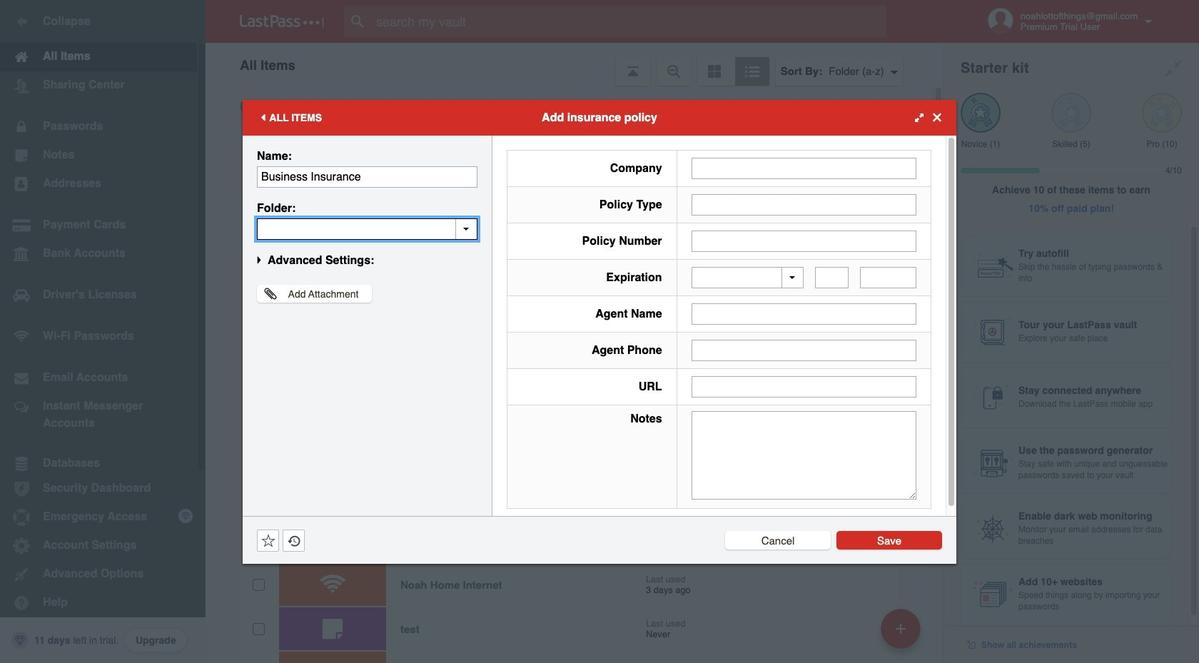 Task type: describe. For each thing, give the bounding box(es) containing it.
new item navigation
[[876, 605, 930, 663]]

lastpass image
[[240, 15, 324, 28]]

search my vault text field
[[344, 6, 915, 37]]

Search search field
[[344, 6, 915, 37]]



Task type: locate. For each thing, give the bounding box(es) containing it.
None text field
[[257, 166, 478, 187], [691, 230, 917, 252], [815, 267, 849, 288], [257, 166, 478, 187], [691, 230, 917, 252], [815, 267, 849, 288]]

vault options navigation
[[206, 43, 944, 86]]

dialog
[[243, 100, 957, 564]]

new item image
[[896, 624, 906, 634]]

None text field
[[691, 157, 917, 179], [691, 194, 917, 215], [257, 218, 478, 240], [860, 267, 917, 288], [691, 303, 917, 325], [691, 340, 917, 361], [691, 376, 917, 398], [691, 411, 917, 500], [691, 157, 917, 179], [691, 194, 917, 215], [257, 218, 478, 240], [860, 267, 917, 288], [691, 303, 917, 325], [691, 340, 917, 361], [691, 376, 917, 398], [691, 411, 917, 500]]

main navigation navigation
[[0, 0, 206, 663]]



